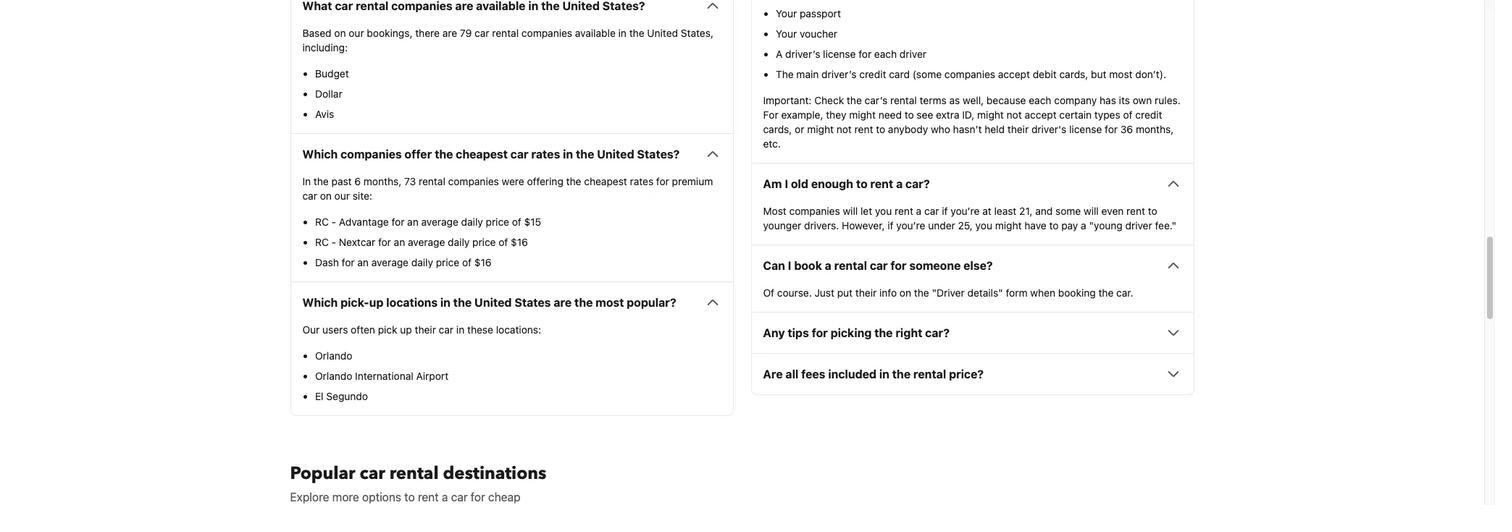Task type: vqa. For each thing, say whether or not it's contained in the screenshot.
avis at left top
yes



Task type: describe. For each thing, give the bounding box(es) containing it.
car inside the based on our bookings, there are 79 car rental companies available in the united states, including:
[[475, 27, 490, 39]]

0 horizontal spatial each
[[875, 48, 897, 60]]

0 vertical spatial most
[[1110, 68, 1133, 81]]

companies up well,
[[945, 68, 996, 81]]

an for advantage
[[407, 216, 419, 228]]

2 vertical spatial on
[[900, 287, 912, 299]]

included
[[829, 368, 877, 381]]

to up anybody
[[905, 109, 914, 121]]

see
[[917, 109, 934, 121]]

companies inside dropdown button
[[341, 148, 402, 161]]

0 horizontal spatial an
[[358, 257, 369, 269]]

popular?
[[627, 297, 677, 310]]

or
[[795, 123, 805, 136]]

i for am
[[785, 178, 789, 191]]

in inside are all fees included in the rental price? dropdown button
[[880, 368, 890, 381]]

in
[[303, 176, 311, 188]]

79
[[460, 27, 472, 39]]

73
[[404, 176, 416, 188]]

in inside the which pick-up locations in the united states are the most popular? dropdown button
[[441, 297, 451, 310]]

0 horizontal spatial driver
[[900, 48, 927, 60]]

months, inside important: check the car's rental terms as well, because each company has its own rules. for example, they might need to see extra id, might not accept certain types of credit cards, or might not rent to anybody who hasn't held their driver's license for 36 months, etc.
[[1136, 123, 1174, 136]]

available
[[575, 27, 616, 39]]

premium
[[672, 176, 713, 188]]

picking
[[831, 327, 872, 340]]

car inside dropdown button
[[870, 260, 888, 273]]

popular car rental destinations explore more options to rent a car for cheap
[[290, 463, 547, 505]]

are all fees included in the rental price?
[[763, 368, 984, 381]]

0 horizontal spatial their
[[415, 324, 436, 336]]

these
[[467, 324, 493, 336]]

your passport
[[776, 7, 841, 20]]

might right or in the top of the page
[[807, 123, 834, 136]]

its
[[1119, 94, 1130, 107]]

types
[[1095, 109, 1121, 121]]

which for which companies offer the cheapest car rates  in the united states?
[[303, 148, 338, 161]]

cheapest inside dropdown button
[[456, 148, 508, 161]]

up inside dropdown button
[[369, 297, 384, 310]]

a right pay
[[1081, 220, 1087, 232]]

a
[[776, 48, 783, 60]]

a inside dropdown button
[[825, 260, 832, 273]]

rent right even
[[1127, 205, 1146, 218]]

course.
[[777, 287, 812, 299]]

more
[[332, 492, 359, 505]]

might down car's
[[849, 109, 876, 121]]

car inside dropdown button
[[511, 148, 529, 161]]

1 vertical spatial car?
[[926, 327, 950, 340]]

i for can
[[788, 260, 792, 273]]

well,
[[963, 94, 984, 107]]

daily for $15
[[461, 216, 483, 228]]

0 horizontal spatial $16
[[474, 257, 492, 269]]

0 horizontal spatial you
[[875, 205, 892, 218]]

all
[[786, 368, 799, 381]]

rates inside in the past 6 months, 73 rental companies were offering the cheapest rates for premium car on our site:
[[630, 176, 654, 188]]

car down destinations
[[451, 492, 468, 505]]

certain
[[1060, 109, 1092, 121]]

for up rc - nextcar for an average daily price of $16
[[392, 216, 405, 228]]

am i old enough to rent a car?
[[763, 178, 930, 191]]

0 horizontal spatial credit
[[860, 68, 887, 81]]

average for advantage
[[421, 216, 459, 228]]

price for $15
[[486, 216, 509, 228]]

younger
[[763, 220, 802, 232]]

their inside important: check the car's rental terms as well, because each company has its own rules. for example, they might need to see extra id, might not accept certain types of credit cards, or might not rent to anybody who hasn't held their driver's license for 36 months, etc.
[[1008, 123, 1029, 136]]

main
[[797, 68, 819, 81]]

offering
[[527, 176, 564, 188]]

an for nextcar
[[394, 236, 405, 249]]

avis
[[315, 108, 334, 120]]

users
[[323, 324, 348, 336]]

your for your passport
[[776, 7, 797, 20]]

your for your voucher
[[776, 28, 797, 40]]

1 vertical spatial you
[[976, 220, 993, 232]]

our users often pick up their car in these locations:
[[303, 324, 541, 336]]

voucher
[[800, 28, 838, 40]]

someone
[[910, 260, 961, 273]]

companies inside the based on our bookings, there are 79 car rental companies available in the united states, including:
[[522, 27, 573, 39]]

companies inside in the past 6 months, 73 rental companies were offering the cheapest rates for premium car on our site:
[[448, 176, 499, 188]]

which pick-up locations in the united states are the most popular? button
[[303, 294, 721, 312]]

months, inside in the past 6 months, 73 rental companies were offering the cheapest rates for premium car on our site:
[[364, 176, 402, 188]]

pick
[[378, 324, 398, 336]]

has
[[1100, 94, 1117, 107]]

dash
[[315, 257, 339, 269]]

based on our bookings, there are 79 car rental companies available in the united states, including:
[[303, 27, 714, 54]]

a driver's license for each driver
[[776, 48, 927, 60]]

rc for rc - advantage for an average daily price of $15
[[315, 216, 329, 228]]

rent inside popular car rental destinations explore more options to rent a car for cheap
[[418, 492, 439, 505]]

for inside dropdown button
[[812, 327, 828, 340]]

even
[[1102, 205, 1124, 218]]

united inside the based on our bookings, there are 79 car rental companies available in the united states, including:
[[647, 27, 678, 39]]

of course. just put their info on the "driver details" form when booking the car.
[[763, 287, 1134, 299]]

enough
[[811, 178, 854, 191]]

id,
[[963, 109, 975, 121]]

states,
[[681, 27, 714, 39]]

"driver
[[932, 287, 965, 299]]

2 vertical spatial united
[[475, 297, 512, 310]]

destinations
[[443, 463, 547, 486]]

0 vertical spatial not
[[1007, 109, 1022, 121]]

advantage
[[339, 216, 389, 228]]

our inside in the past 6 months, 73 rental companies were offering the cheapest rates for premium car on our site:
[[335, 190, 350, 202]]

held
[[985, 123, 1005, 136]]

rental inside popular car rental destinations explore more options to rent a car for cheap
[[390, 463, 439, 486]]

for right nextcar
[[378, 236, 391, 249]]

etc.
[[763, 138, 781, 150]]

0 vertical spatial driver's
[[786, 48, 821, 60]]

price for $16
[[473, 236, 496, 249]]

orlando international airport
[[315, 371, 449, 383]]

example,
[[781, 109, 824, 121]]

for inside in the past 6 months, 73 rental companies were offering the cheapest rates for premium car on our site:
[[656, 176, 669, 188]]

details"
[[968, 287, 1003, 299]]

for right dash
[[342, 257, 355, 269]]

rc - advantage for an average daily price of $15
[[315, 216, 541, 228]]

might up held
[[978, 109, 1004, 121]]

for inside popular car rental destinations explore more options to rent a car for cheap
[[471, 492, 485, 505]]

based
[[303, 27, 332, 39]]

check
[[815, 94, 844, 107]]

however,
[[842, 220, 885, 232]]

0 horizontal spatial license
[[823, 48, 856, 60]]

car's
[[865, 94, 888, 107]]

el segundo
[[315, 391, 368, 403]]

they
[[826, 109, 847, 121]]

which pick-up locations in the united states are the most popular?
[[303, 297, 677, 310]]

options
[[362, 492, 401, 505]]

some
[[1056, 205, 1081, 218]]

locations:
[[496, 324, 541, 336]]

are
[[763, 368, 783, 381]]

for up car's
[[859, 48, 872, 60]]

often
[[351, 324, 375, 336]]

extra
[[936, 109, 960, 121]]

old
[[791, 178, 809, 191]]

driver inside most companies will let you rent a car if you're at least 21, and some will even rent to younger drivers. however, if you're under 25, you might have to pay a "young driver fee."
[[1126, 220, 1153, 232]]

car up 'options'
[[360, 463, 385, 486]]

as
[[950, 94, 960, 107]]

rent right let
[[895, 205, 914, 218]]

0 vertical spatial car?
[[906, 178, 930, 191]]

don't).
[[1136, 68, 1167, 81]]

our
[[303, 324, 320, 336]]

car inside in the past 6 months, 73 rental companies were offering the cheapest rates for premium car on our site:
[[303, 190, 317, 202]]

1 vertical spatial not
[[837, 123, 852, 136]]

fees
[[802, 368, 826, 381]]

accept inside important: check the car's rental terms as well, because each company has its own rules. for example, they might need to see extra id, might not accept certain types of credit cards, or might not rent to anybody who hasn't held their driver's license for 36 months, etc.
[[1025, 109, 1057, 121]]

states
[[515, 297, 551, 310]]

past
[[332, 176, 352, 188]]

airport
[[416, 371, 449, 383]]

2 vertical spatial price
[[436, 257, 460, 269]]

in inside the based on our bookings, there are 79 car rental companies available in the united states, including:
[[619, 27, 627, 39]]

- for advantage
[[332, 216, 336, 228]]

passport
[[800, 7, 841, 20]]

can i book a rental car for someone else?
[[763, 260, 993, 273]]

international
[[355, 371, 414, 383]]

when
[[1031, 287, 1056, 299]]

rc for rc - nextcar for an average daily price of $16
[[315, 236, 329, 249]]

to down need
[[876, 123, 886, 136]]

of left $15
[[512, 216, 522, 228]]

tips
[[788, 327, 809, 340]]

in left "these"
[[456, 324, 465, 336]]



Task type: locate. For each thing, give the bounding box(es) containing it.
0 horizontal spatial most
[[596, 297, 624, 310]]

car up under
[[925, 205, 940, 218]]

your up the a
[[776, 28, 797, 40]]

1 horizontal spatial cheapest
[[584, 176, 627, 188]]

most inside dropdown button
[[596, 297, 624, 310]]

dash for an average daily price of $16
[[315, 257, 492, 269]]

1 vertical spatial on
[[320, 190, 332, 202]]

car
[[475, 27, 490, 39], [511, 148, 529, 161], [303, 190, 317, 202], [925, 205, 940, 218], [870, 260, 888, 273], [439, 324, 454, 336], [360, 463, 385, 486], [451, 492, 468, 505]]

a down destinations
[[442, 492, 448, 505]]

0 vertical spatial cards,
[[1060, 68, 1089, 81]]

anybody
[[888, 123, 928, 136]]

0 vertical spatial up
[[369, 297, 384, 310]]

for inside important: check the car's rental terms as well, because each company has its own rules. for example, they might need to see extra id, might not accept certain types of credit cards, or might not rent to anybody who hasn't held their driver's license for 36 months, etc.
[[1105, 123, 1118, 136]]

0 vertical spatial i
[[785, 178, 789, 191]]

1 vertical spatial average
[[408, 236, 445, 249]]

- for nextcar
[[332, 236, 336, 249]]

car.
[[1117, 287, 1134, 299]]

let
[[861, 205, 873, 218]]

of
[[1124, 109, 1133, 121], [512, 216, 522, 228], [499, 236, 508, 249], [462, 257, 472, 269]]

car? right right
[[926, 327, 950, 340]]

you're
[[951, 205, 980, 218], [897, 220, 926, 232]]

1 - from the top
[[332, 216, 336, 228]]

hasn't
[[953, 123, 982, 136]]

(some
[[913, 68, 942, 81]]

1 horizontal spatial $16
[[511, 236, 528, 249]]

the main driver's credit card (some companies accept debit cards, but most don't).
[[776, 68, 1167, 81]]

popular
[[290, 463, 355, 486]]

2 horizontal spatial their
[[1008, 123, 1029, 136]]

their down locations
[[415, 324, 436, 336]]

accept
[[998, 68, 1030, 81], [1025, 109, 1057, 121]]

rent down car's
[[855, 123, 874, 136]]

2 will from the left
[[1084, 205, 1099, 218]]

for up info
[[891, 260, 907, 273]]

0 horizontal spatial united
[[475, 297, 512, 310]]

orlando
[[315, 350, 352, 363], [315, 371, 352, 383]]

a right let
[[916, 205, 922, 218]]

months, right 36
[[1136, 123, 1174, 136]]

of inside important: check the car's rental terms as well, because each company has its own rules. for example, they might need to see extra id, might not accept certain types of credit cards, or might not rent to anybody who hasn't held their driver's license for 36 months, etc.
[[1124, 109, 1133, 121]]

1 orlando from the top
[[315, 350, 352, 363]]

for inside dropdown button
[[891, 260, 907, 273]]

0 vertical spatial an
[[407, 216, 419, 228]]

i inside can i book a rental car for someone else? dropdown button
[[788, 260, 792, 273]]

rules.
[[1155, 94, 1181, 107]]

1 horizontal spatial up
[[400, 324, 412, 336]]

cards, inside important: check the car's rental terms as well, because each company has its own rules. for example, they might need to see extra id, might not accept certain types of credit cards, or might not rent to anybody who hasn't held their driver's license for 36 months, etc.
[[763, 123, 792, 136]]

1 vertical spatial if
[[888, 220, 894, 232]]

1 horizontal spatial are
[[554, 297, 572, 310]]

most companies will let you rent a car if you're at least 21, and some will even rent to younger drivers. however, if you're under 25, you might have to pay a "young driver fee."
[[763, 205, 1177, 232]]

which for which pick-up locations in the united states are the most popular?
[[303, 297, 338, 310]]

0 horizontal spatial up
[[369, 297, 384, 310]]

most
[[1110, 68, 1133, 81], [596, 297, 624, 310]]

1 horizontal spatial cards,
[[1060, 68, 1089, 81]]

rental up put
[[835, 260, 867, 273]]

driver up card
[[900, 48, 927, 60]]

if up under
[[942, 205, 948, 218]]

car up were in the left of the page
[[511, 148, 529, 161]]

car up info
[[870, 260, 888, 273]]

1 vertical spatial are
[[554, 297, 572, 310]]

in inside which companies offer the cheapest car rates  in the united states? dropdown button
[[563, 148, 573, 161]]

2 which from the top
[[303, 297, 338, 310]]

1 vertical spatial $16
[[474, 257, 492, 269]]

pick-
[[341, 297, 369, 310]]

1 vertical spatial their
[[856, 287, 877, 299]]

$16 down $15
[[511, 236, 528, 249]]

"young
[[1090, 220, 1123, 232]]

2 your from the top
[[776, 28, 797, 40]]

our down past
[[335, 190, 350, 202]]

license inside important: check the car's rental terms as well, because each company has its own rules. for example, they might need to see extra id, might not accept certain types of credit cards, or might not rent to anybody who hasn't held their driver's license for 36 months, etc.
[[1070, 123, 1102, 136]]

1 horizontal spatial on
[[334, 27, 346, 39]]

including:
[[303, 42, 348, 54]]

companies up 6 on the left top of the page
[[341, 148, 402, 161]]

united left 'states,'
[[647, 27, 678, 39]]

rental inside the based on our bookings, there are 79 car rental companies available in the united states, including:
[[492, 27, 519, 39]]

1 horizontal spatial each
[[1029, 94, 1052, 107]]

you right let
[[875, 205, 892, 218]]

0 horizontal spatial driver's
[[786, 48, 821, 60]]

in the past 6 months, 73 rental companies were offering the cheapest rates for premium car on our site:
[[303, 176, 713, 202]]

rental inside dropdown button
[[914, 368, 947, 381]]

on right info
[[900, 287, 912, 299]]

if
[[942, 205, 948, 218], [888, 220, 894, 232]]

are right states in the left of the page
[[554, 297, 572, 310]]

1 vertical spatial -
[[332, 236, 336, 249]]

each inside important: check the car's rental terms as well, because each company has its own rules. for example, they might need to see extra id, might not accept certain types of credit cards, or might not rent to anybody who hasn't held their driver's license for 36 months, etc.
[[1029, 94, 1052, 107]]

an down nextcar
[[358, 257, 369, 269]]

0 vertical spatial average
[[421, 216, 459, 228]]

0 vertical spatial you're
[[951, 205, 980, 218]]

up
[[369, 297, 384, 310], [400, 324, 412, 336]]

have
[[1025, 220, 1047, 232]]

0 horizontal spatial rates
[[531, 148, 560, 161]]

might inside most companies will let you rent a car if you're at least 21, and some will even rent to younger drivers. however, if you're under 25, you might have to pay a "young driver fee."
[[996, 220, 1022, 232]]

in right locations
[[441, 297, 451, 310]]

2 vertical spatial daily
[[411, 257, 433, 269]]

2 horizontal spatial an
[[407, 216, 419, 228]]

will left let
[[843, 205, 858, 218]]

debit
[[1033, 68, 1057, 81]]

are inside dropdown button
[[554, 297, 572, 310]]

you're left under
[[897, 220, 926, 232]]

1 vertical spatial daily
[[448, 236, 470, 249]]

0 vertical spatial our
[[349, 27, 364, 39]]

1 rc from the top
[[315, 216, 329, 228]]

daily down in the past 6 months, 73 rental companies were offering the cheapest rates for premium car on our site:
[[461, 216, 483, 228]]

$15
[[524, 216, 541, 228]]

0 vertical spatial rc
[[315, 216, 329, 228]]

2 - from the top
[[332, 236, 336, 249]]

i inside am i old enough to rent a car? dropdown button
[[785, 178, 789, 191]]

orlando for orlando
[[315, 350, 352, 363]]

6
[[355, 176, 361, 188]]

1 vertical spatial price
[[473, 236, 496, 249]]

license down certain
[[1070, 123, 1102, 136]]

1 horizontal spatial credit
[[1136, 109, 1163, 121]]

license down voucher
[[823, 48, 856, 60]]

might
[[849, 109, 876, 121], [978, 109, 1004, 121], [807, 123, 834, 136], [996, 220, 1022, 232]]

0 vertical spatial orlando
[[315, 350, 352, 363]]

rc
[[315, 216, 329, 228], [315, 236, 329, 249]]

0 horizontal spatial on
[[320, 190, 332, 202]]

0 vertical spatial if
[[942, 205, 948, 218]]

a inside dropdown button
[[896, 178, 903, 191]]

on down past
[[320, 190, 332, 202]]

explore
[[290, 492, 329, 505]]

1 vertical spatial license
[[1070, 123, 1102, 136]]

our inside the based on our bookings, there are 79 car rental companies available in the united states, including:
[[349, 27, 364, 39]]

2 horizontal spatial on
[[900, 287, 912, 299]]

1 vertical spatial you're
[[897, 220, 926, 232]]

0 horizontal spatial you're
[[897, 220, 926, 232]]

are inside the based on our bookings, there are 79 car rental companies available in the united states, including:
[[443, 27, 457, 39]]

rates inside dropdown button
[[531, 148, 560, 161]]

of
[[763, 287, 775, 299]]

of down in the past 6 months, 73 rental companies were offering the cheapest rates for premium car on our site:
[[499, 236, 508, 249]]

own
[[1133, 94, 1152, 107]]

1 vertical spatial cards,
[[763, 123, 792, 136]]

a down anybody
[[896, 178, 903, 191]]

accept up driver's
[[1025, 109, 1057, 121]]

to up the fee." in the top of the page
[[1148, 205, 1158, 218]]

which up in
[[303, 148, 338, 161]]

rental up 'options'
[[390, 463, 439, 486]]

at
[[983, 205, 992, 218]]

1 horizontal spatial rates
[[630, 176, 654, 188]]

i left the old
[[785, 178, 789, 191]]

rental inside important: check the car's rental terms as well, because each company has its own rules. for example, they might need to see extra id, might not accept certain types of credit cards, or might not rent to anybody who hasn't held their driver's license for 36 months, etc.
[[891, 94, 917, 107]]

which companies offer the cheapest car rates  in the united states? button
[[303, 146, 721, 163]]

rent right 'options'
[[418, 492, 439, 505]]

the inside the based on our bookings, there are 79 car rental companies available in the united states, including:
[[630, 27, 645, 39]]

2 vertical spatial an
[[358, 257, 369, 269]]

car?
[[906, 178, 930, 191], [926, 327, 950, 340]]

cards, left but
[[1060, 68, 1089, 81]]

credit inside important: check the car's rental terms as well, because each company has its own rules. for example, they might need to see extra id, might not accept certain types of credit cards, or might not rent to anybody who hasn't held their driver's license for 36 months, etc.
[[1136, 109, 1163, 121]]

each down the debit
[[1029, 94, 1052, 107]]

0 vertical spatial which
[[303, 148, 338, 161]]

1 vertical spatial i
[[788, 260, 792, 273]]

companies up 'drivers.'
[[790, 205, 840, 218]]

0 vertical spatial daily
[[461, 216, 483, 228]]

rates
[[531, 148, 560, 161], [630, 176, 654, 188]]

1 horizontal spatial months,
[[1136, 123, 1174, 136]]

daily for $16
[[448, 236, 470, 249]]

any tips for picking the right car?
[[763, 327, 950, 340]]

under
[[928, 220, 956, 232]]

1 vertical spatial rc
[[315, 236, 329, 249]]

2 vertical spatial average
[[372, 257, 409, 269]]

for right tips
[[812, 327, 828, 340]]

on up including:
[[334, 27, 346, 39]]

rent inside important: check the car's rental terms as well, because each company has its own rules. for example, they might need to see extra id, might not accept certain types of credit cards, or might not rent to anybody who hasn't held their driver's license for 36 months, etc.
[[855, 123, 874, 136]]

in right included
[[880, 368, 890, 381]]

rent inside dropdown button
[[871, 178, 894, 191]]

company
[[1055, 94, 1097, 107]]

1 vertical spatial orlando
[[315, 371, 352, 383]]

locations
[[386, 297, 438, 310]]

2 rc from the top
[[315, 236, 329, 249]]

1 vertical spatial each
[[1029, 94, 1052, 107]]

0 vertical spatial $16
[[511, 236, 528, 249]]

1 horizontal spatial you're
[[951, 205, 980, 218]]

credit up car's
[[860, 68, 887, 81]]

average down rc - nextcar for an average daily price of $16
[[372, 257, 409, 269]]

the
[[776, 68, 794, 81]]

orlando for orlando international airport
[[315, 371, 352, 383]]

driver's down your voucher
[[786, 48, 821, 60]]

1 vertical spatial months,
[[364, 176, 402, 188]]

pay
[[1062, 220, 1079, 232]]

cheapest inside in the past 6 months, 73 rental companies were offering the cheapest rates for premium car on our site:
[[584, 176, 627, 188]]

rates up the offering
[[531, 148, 560, 161]]

your up your voucher
[[776, 7, 797, 20]]

driver's
[[786, 48, 821, 60], [822, 68, 857, 81]]

1 vertical spatial accept
[[1025, 109, 1057, 121]]

1 horizontal spatial most
[[1110, 68, 1133, 81]]

i right can at the bottom right of page
[[788, 260, 792, 273]]

for
[[859, 48, 872, 60], [1105, 123, 1118, 136], [656, 176, 669, 188], [392, 216, 405, 228], [378, 236, 391, 249], [342, 257, 355, 269], [891, 260, 907, 273], [812, 327, 828, 340], [471, 492, 485, 505]]

on inside in the past 6 months, 73 rental companies were offering the cheapest rates for premium car on our site:
[[320, 190, 332, 202]]

not down the because
[[1007, 109, 1022, 121]]

cheapest right the offering
[[584, 176, 627, 188]]

driver's down the a driver's license for each driver
[[822, 68, 857, 81]]

average for nextcar
[[408, 236, 445, 249]]

cheapest up were in the left of the page
[[456, 148, 508, 161]]

companies
[[522, 27, 573, 39], [945, 68, 996, 81], [341, 148, 402, 161], [448, 176, 499, 188], [790, 205, 840, 218]]

0 vertical spatial -
[[332, 216, 336, 228]]

1 vertical spatial united
[[597, 148, 635, 161]]

of up which pick-up locations in the united states are the most popular?
[[462, 257, 472, 269]]

on inside the based on our bookings, there are 79 car rental companies available in the united states, including:
[[334, 27, 346, 39]]

1 horizontal spatial driver
[[1126, 220, 1153, 232]]

0 vertical spatial their
[[1008, 123, 1029, 136]]

1 vertical spatial an
[[394, 236, 405, 249]]

36
[[1121, 123, 1134, 136]]

$16 up which pick-up locations in the united states are the most popular?
[[474, 257, 492, 269]]

0 vertical spatial united
[[647, 27, 678, 39]]

companies left available
[[522, 27, 573, 39]]

to up let
[[856, 178, 868, 191]]

important:
[[763, 94, 812, 107]]

average up rc - nextcar for an average daily price of $16
[[421, 216, 459, 228]]

for
[[763, 109, 779, 121]]

2 vertical spatial their
[[415, 324, 436, 336]]

1 which from the top
[[303, 148, 338, 161]]

united up "these"
[[475, 297, 512, 310]]

to inside dropdown button
[[856, 178, 868, 191]]

rental up need
[[891, 94, 917, 107]]

rental inside in the past 6 months, 73 rental companies were offering the cheapest rates for premium car on our site:
[[419, 176, 446, 188]]

0 vertical spatial license
[[823, 48, 856, 60]]

1 will from the left
[[843, 205, 858, 218]]

your
[[776, 7, 797, 20], [776, 28, 797, 40]]

driver left the fee." in the top of the page
[[1126, 220, 1153, 232]]

2 horizontal spatial united
[[647, 27, 678, 39]]

will
[[843, 205, 858, 218], [1084, 205, 1099, 218]]

not down they
[[837, 123, 852, 136]]

form
[[1006, 287, 1028, 299]]

1 vertical spatial our
[[335, 190, 350, 202]]

to right 'options'
[[404, 492, 415, 505]]

1 vertical spatial rates
[[630, 176, 654, 188]]

which companies offer the cheapest car rates  in the united states?
[[303, 148, 680, 161]]

1 vertical spatial up
[[400, 324, 412, 336]]

can
[[763, 260, 785, 273]]

0 horizontal spatial will
[[843, 205, 858, 218]]

cards, up etc.
[[763, 123, 792, 136]]

0 vertical spatial accept
[[998, 68, 1030, 81]]

companies inside most companies will let you rent a car if you're at least 21, and some will even rent to younger drivers. however, if you're under 25, you might have to pay a "young driver fee."
[[790, 205, 840, 218]]

0 horizontal spatial not
[[837, 123, 852, 136]]

states?
[[637, 148, 680, 161]]

site:
[[353, 190, 372, 202]]

1 horizontal spatial an
[[394, 236, 405, 249]]

months, up site: on the left of the page
[[364, 176, 402, 188]]

an up rc - nextcar for an average daily price of $16
[[407, 216, 419, 228]]

0 vertical spatial rates
[[531, 148, 560, 161]]

cheapest
[[456, 148, 508, 161], [584, 176, 627, 188]]

rental left price? in the right of the page
[[914, 368, 947, 381]]

offer
[[405, 148, 432, 161]]

1 vertical spatial which
[[303, 297, 338, 310]]

0 horizontal spatial are
[[443, 27, 457, 39]]

the inside important: check the car's rental terms as well, because each company has its own rules. for example, they might need to see extra id, might not accept certain types of credit cards, or might not rent to anybody who hasn't held their driver's license for 36 months, etc.
[[847, 94, 862, 107]]

car left "these"
[[439, 324, 454, 336]]

1 horizontal spatial united
[[597, 148, 635, 161]]

0 vertical spatial are
[[443, 27, 457, 39]]

1 vertical spatial most
[[596, 297, 624, 310]]

1 vertical spatial cheapest
[[584, 176, 627, 188]]

rental right the 79
[[492, 27, 519, 39]]

rent up let
[[871, 178, 894, 191]]

a right the book
[[825, 260, 832, 273]]

21,
[[1020, 205, 1033, 218]]

terms
[[920, 94, 947, 107]]

0 vertical spatial each
[[875, 48, 897, 60]]

united left states?
[[597, 148, 635, 161]]

for left cheap
[[471, 492, 485, 505]]

our
[[349, 27, 364, 39], [335, 190, 350, 202]]

because
[[987, 94, 1026, 107]]

are left the 79
[[443, 27, 457, 39]]

average down rc - advantage for an average daily price of $15
[[408, 236, 445, 249]]

credit down 'own'
[[1136, 109, 1163, 121]]

in up the offering
[[563, 148, 573, 161]]

a inside popular car rental destinations explore more options to rent a car for cheap
[[442, 492, 448, 505]]

1 your from the top
[[776, 7, 797, 20]]

- left 'advantage'
[[332, 216, 336, 228]]

1 horizontal spatial will
[[1084, 205, 1099, 218]]

the inside dropdown button
[[893, 368, 911, 381]]

orlando down users
[[315, 350, 352, 363]]

rental inside dropdown button
[[835, 260, 867, 273]]

0 horizontal spatial cheapest
[[456, 148, 508, 161]]

car inside most companies will let you rent a car if you're at least 21, and some will even rent to younger drivers. however, if you're under 25, you might have to pay a "young driver fee."
[[925, 205, 940, 218]]

1 horizontal spatial driver's
[[822, 68, 857, 81]]

there
[[415, 27, 440, 39]]

car? up under
[[906, 178, 930, 191]]

need
[[879, 109, 902, 121]]

you're up 25, on the right top of page
[[951, 205, 980, 218]]

to left pay
[[1050, 220, 1059, 232]]

0 horizontal spatial months,
[[364, 176, 402, 188]]

right
[[896, 327, 923, 340]]

are all fees included in the rental price? button
[[763, 366, 1182, 384]]

2 orlando from the top
[[315, 371, 352, 383]]

which
[[303, 148, 338, 161], [303, 297, 338, 310]]

any
[[763, 327, 785, 340]]

0 vertical spatial cheapest
[[456, 148, 508, 161]]

most
[[763, 205, 787, 218]]

0 vertical spatial credit
[[860, 68, 887, 81]]

book
[[794, 260, 822, 273]]

important: check the car's rental terms as well, because each company has its own rules. for example, they might need to see extra id, might not accept certain types of credit cards, or might not rent to anybody who hasn't held their driver's license for 36 months, etc.
[[763, 94, 1181, 150]]

might down least
[[996, 220, 1022, 232]]

1 vertical spatial driver's
[[822, 68, 857, 81]]

to inside popular car rental destinations explore more options to rent a car for cheap
[[404, 492, 415, 505]]

driver's
[[1032, 123, 1067, 136]]

1 horizontal spatial their
[[856, 287, 877, 299]]

0 horizontal spatial if
[[888, 220, 894, 232]]

orlando up el segundo
[[315, 371, 352, 383]]

are
[[443, 27, 457, 39], [554, 297, 572, 310]]

drivers.
[[804, 220, 839, 232]]

up right pick
[[400, 324, 412, 336]]

your voucher
[[776, 28, 838, 40]]

1 vertical spatial credit
[[1136, 109, 1163, 121]]

you down at
[[976, 220, 993, 232]]



